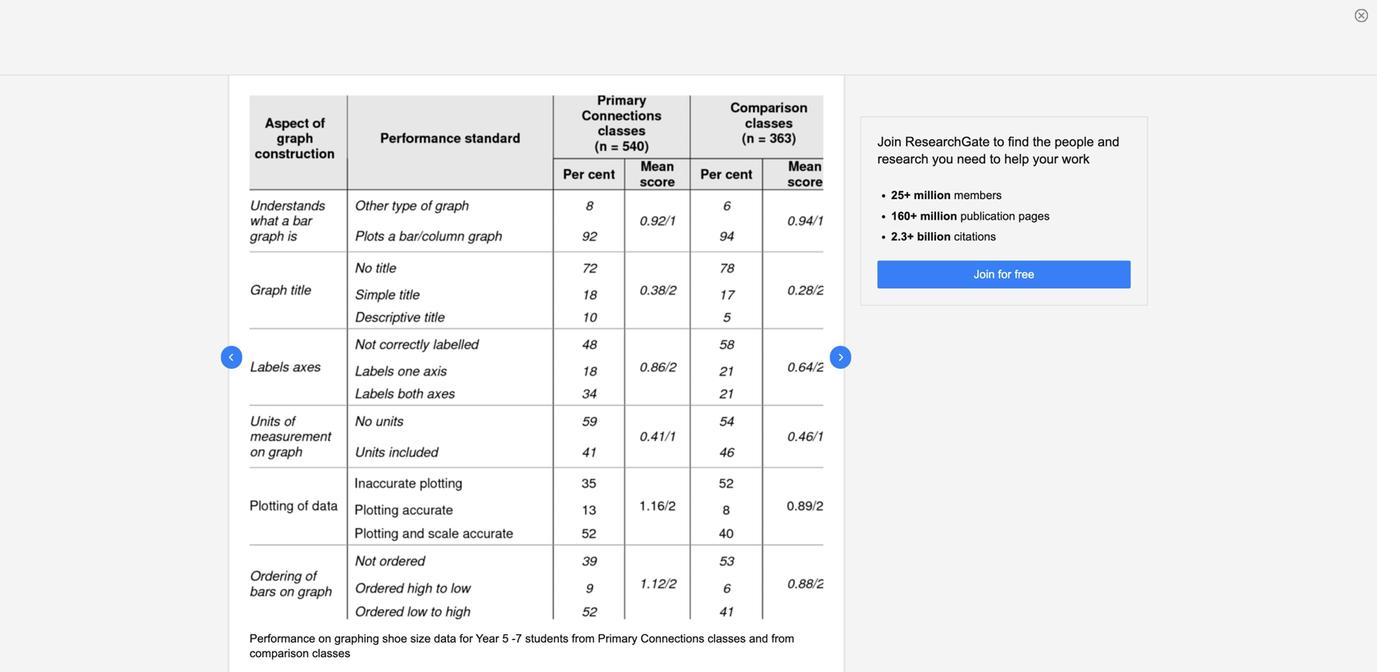 Task type: describe. For each thing, give the bounding box(es) containing it.
1 horizontal spatial classes
[[708, 633, 746, 645]]

25+
[[892, 189, 911, 202]]

free
[[1015, 268, 1035, 281]]

data
[[434, 633, 456, 645]]

performance on graphing shoe size data for year 5 -7 students from primary connections classes and from comparison classes
[[250, 633, 795, 660]]

year
[[476, 633, 499, 645]]

researchgate
[[906, 134, 990, 149]]

0 vertical spatial million
[[914, 189, 951, 202]]

shoe
[[382, 633, 407, 645]]

join for join researchgate to find the people and research you need to help your work
[[878, 134, 902, 149]]

2 from from the left
[[772, 633, 795, 645]]

primary
[[598, 633, 638, 645]]

members
[[954, 189, 1002, 202]]

graphing
[[335, 633, 379, 645]]

publication
[[961, 210, 1016, 222]]

join for free link
[[878, 261, 1131, 289]]

5
[[502, 633, 509, 645]]

0 horizontal spatial classes
[[312, 648, 351, 660]]

work
[[1062, 152, 1090, 166]]

comparison
[[250, 648, 309, 660]]

and inside performance on graphing shoe size data for year 5 -7 students from primary connections classes and from comparison classes
[[749, 633, 769, 645]]

billion
[[917, 230, 951, 243]]

160+
[[892, 210, 917, 222]]

join researchgate to find the people and research you need to help your work main content
[[0, 11, 1378, 672]]

people
[[1055, 134, 1094, 149]]

performance on graphing shoe size data for year 5 -7 students from primary connections classes and from comparison classes image
[[250, 95, 824, 619]]

pages
[[1019, 210, 1050, 222]]

you
[[933, 152, 954, 166]]

citations
[[954, 230, 997, 243]]

the
[[1033, 134, 1051, 149]]



Task type: vqa. For each thing, say whether or not it's contained in the screenshot.
PERFORMANCE ON GRAPHING SHOE SIZE DATA FOR YEAR 5 -7 STUDENTS FROM PRIMARY CONNECTIONS CLASSES AND FROM COMPARISON CLASSES image
yes



Task type: locate. For each thing, give the bounding box(es) containing it.
1 vertical spatial and
[[749, 633, 769, 645]]

to left help
[[990, 152, 1001, 166]]

on
[[319, 633, 331, 645]]

0 vertical spatial to
[[994, 134, 1005, 149]]

join up research at top
[[878, 134, 902, 149]]

1 horizontal spatial for
[[998, 268, 1012, 281]]

classes right connections
[[708, 633, 746, 645]]

1 horizontal spatial and
[[1098, 134, 1120, 149]]

0 vertical spatial for
[[998, 268, 1012, 281]]

and
[[1098, 134, 1120, 149], [749, 633, 769, 645]]

need
[[957, 152, 987, 166]]

classes down on
[[312, 648, 351, 660]]

million right 25+ in the right top of the page
[[914, 189, 951, 202]]

0 horizontal spatial from
[[572, 633, 595, 645]]

students
[[525, 633, 569, 645]]

million up billion
[[921, 210, 958, 222]]

1 from from the left
[[572, 633, 595, 645]]

-
[[512, 633, 516, 645]]

million
[[914, 189, 951, 202], [921, 210, 958, 222]]

1 vertical spatial for
[[460, 633, 473, 645]]

1 vertical spatial classes
[[312, 648, 351, 660]]

0 horizontal spatial and
[[749, 633, 769, 645]]

your
[[1033, 152, 1059, 166]]

for
[[998, 268, 1012, 281], [460, 633, 473, 645]]

performance
[[250, 633, 315, 645]]

0 vertical spatial classes
[[708, 633, 746, 645]]

join down citations
[[974, 268, 995, 281]]

help
[[1005, 152, 1030, 166]]

research
[[878, 152, 929, 166]]

1 horizontal spatial join
[[974, 268, 995, 281]]

1 horizontal spatial from
[[772, 633, 795, 645]]

0 horizontal spatial for
[[460, 633, 473, 645]]

0 vertical spatial join
[[878, 134, 902, 149]]

and inside join researchgate to find the people and research you need to help your work
[[1098, 134, 1120, 149]]

for right data
[[460, 633, 473, 645]]

join researchgate to find the people and research you need to help your work
[[878, 134, 1120, 166]]

join inside join researchgate to find the people and research you need to help your work
[[878, 134, 902, 149]]

25+ million members 160+ million publication pages 2.3+ billion citations
[[892, 189, 1050, 243]]

from
[[572, 633, 595, 645], [772, 633, 795, 645]]

join for join for free
[[974, 268, 995, 281]]

to left find
[[994, 134, 1005, 149]]

for inside performance on graphing shoe size data for year 5 -7 students from primary connections classes and from comparison classes
[[460, 633, 473, 645]]

to
[[994, 134, 1005, 149], [990, 152, 1001, 166]]

connections
[[641, 633, 705, 645]]

size
[[411, 633, 431, 645]]

for left free
[[998, 268, 1012, 281]]

0 vertical spatial and
[[1098, 134, 1120, 149]]

1 vertical spatial to
[[990, 152, 1001, 166]]

join
[[878, 134, 902, 149], [974, 268, 995, 281]]

classes
[[708, 633, 746, 645], [312, 648, 351, 660]]

1 vertical spatial million
[[921, 210, 958, 222]]

join inside join for free link
[[974, 268, 995, 281]]

7
[[516, 633, 522, 645]]

1 vertical spatial join
[[974, 268, 995, 281]]

find
[[1008, 134, 1030, 149]]

0 horizontal spatial join
[[878, 134, 902, 149]]

2.3+
[[892, 230, 914, 243]]

join for free
[[974, 268, 1035, 281]]

for inside join for free link
[[998, 268, 1012, 281]]



